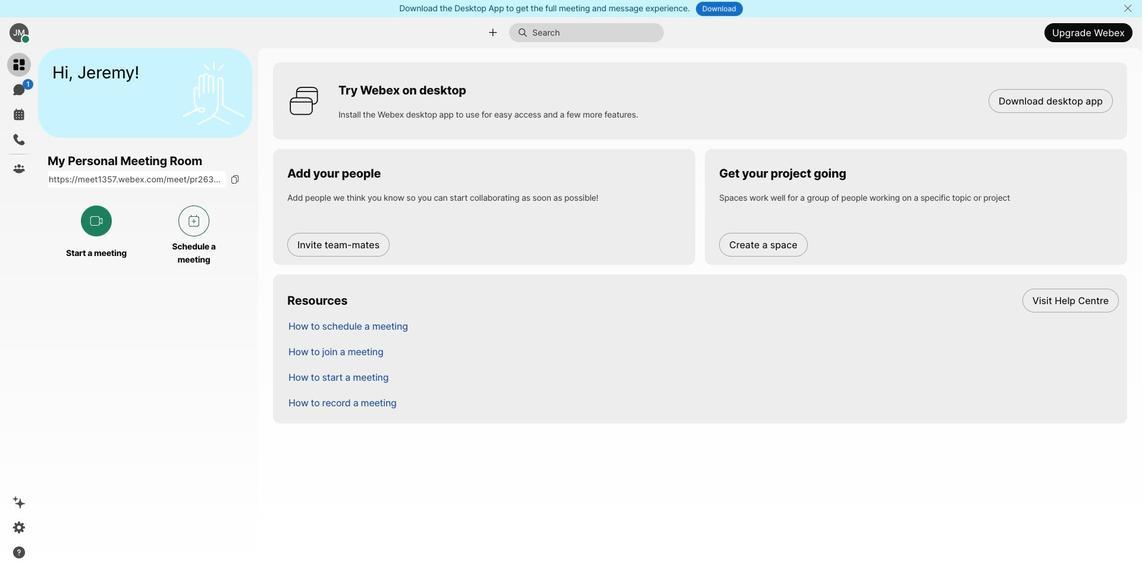 Task type: describe. For each thing, give the bounding box(es) containing it.
2 list item from the top
[[279, 314, 1127, 339]]

1 list item from the top
[[279, 288, 1127, 314]]

5 list item from the top
[[279, 390, 1127, 416]]

4 list item from the top
[[279, 365, 1127, 390]]

two hands high-fiving image
[[178, 57, 249, 129]]



Task type: vqa. For each thing, say whether or not it's contained in the screenshot.
the Webex tab list
yes



Task type: locate. For each thing, give the bounding box(es) containing it.
webex tab list
[[7, 53, 33, 181]]

navigation
[[0, 48, 38, 576]]

list item
[[279, 288, 1127, 314], [279, 314, 1127, 339], [279, 339, 1127, 365], [279, 365, 1127, 390], [279, 390, 1127, 416]]

None text field
[[48, 172, 226, 188]]

cancel_16 image
[[1123, 4, 1133, 13]]

3 list item from the top
[[279, 339, 1127, 365]]



